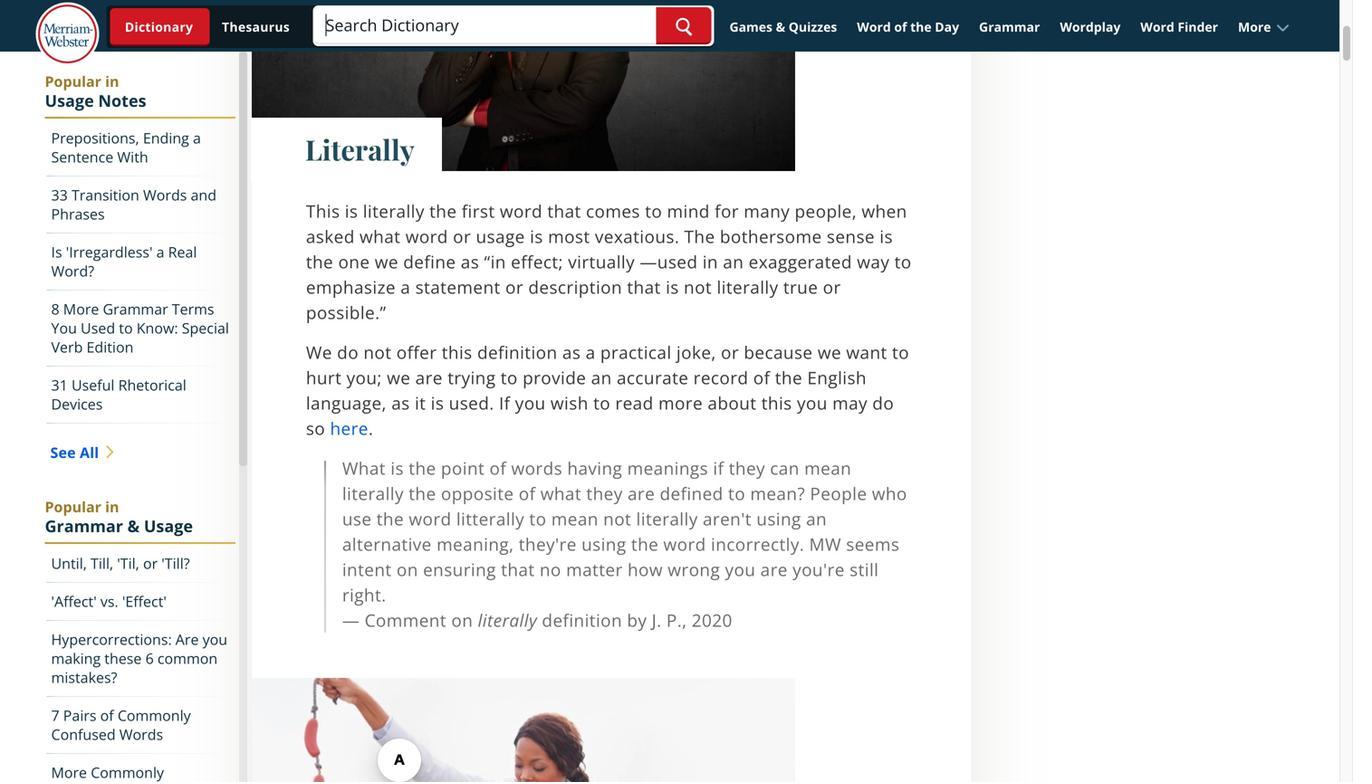 Task type: locate. For each thing, give the bounding box(es) containing it.
0 horizontal spatial this
[[442, 341, 472, 364]]

toggle search dictionary/thesaurus image
[[110, 8, 210, 46]]

1 vertical spatial more
[[63, 299, 99, 319]]

an inside this is literally the first word that comes to mind for many people, when asked what word or usage is most vexatious. the bothersome sense is the one we define as "in effect; virtually —used in an exaggerated way to emphasize a statement or description that is not literally true or possible."
[[723, 250, 744, 274]]

in for grammar & usage
[[105, 497, 119, 517]]

prepositions, ending a sentence with
[[51, 128, 201, 167]]

see
[[50, 443, 76, 462]]

of down because
[[753, 366, 770, 390]]

that left 'no'
[[501, 558, 535, 582]]

grammar for &
[[45, 515, 123, 538]]

0 horizontal spatial word
[[857, 18, 891, 35]]

you
[[515, 391, 546, 415], [797, 391, 828, 415], [725, 558, 756, 582], [203, 630, 227, 649]]

definition up provide
[[477, 341, 558, 364]]

1 word from the left
[[857, 18, 891, 35]]

of up opposite
[[490, 457, 506, 480]]

popular for grammar
[[45, 497, 101, 517]]

1 popular from the top
[[45, 72, 101, 91]]

this up trying
[[442, 341, 472, 364]]

of
[[894, 18, 907, 35], [753, 366, 770, 390], [490, 457, 506, 480], [519, 482, 536, 505], [100, 706, 114, 726]]

wordplay
[[1060, 18, 1121, 35]]

0 vertical spatial words
[[143, 185, 187, 205]]

usage inside popular in grammar & usage
[[144, 515, 193, 538]]

of down words
[[519, 482, 536, 505]]

to right used
[[119, 318, 133, 338]]

0 horizontal spatial &
[[127, 515, 140, 538]]

2020
[[692, 609, 733, 632]]

1 vertical spatial in
[[703, 250, 718, 274]]

1 horizontal spatial usage
[[144, 515, 193, 538]]

not up you;
[[364, 341, 392, 364]]

exaggerated
[[749, 250, 852, 274]]

is right what
[[391, 457, 404, 480]]

1 vertical spatial they
[[586, 482, 623, 505]]

because
[[744, 341, 813, 364]]

of inside '7 pairs of commonly confused words'
[[100, 706, 114, 726]]

accurate
[[617, 366, 689, 390]]

33 transition words and phrases link
[[47, 177, 235, 234]]

0 horizontal spatial that
[[501, 558, 535, 582]]

are
[[176, 630, 199, 649]]

0 horizontal spatial are
[[415, 366, 443, 390]]

in up until, till, 'til, or 'till?
[[105, 497, 119, 517]]

is 'irregardless' a real word?
[[51, 242, 197, 281]]

more
[[1238, 18, 1271, 35], [63, 299, 99, 319]]

not down having
[[603, 507, 632, 531]]

0 vertical spatial this
[[442, 341, 472, 364]]

they
[[729, 457, 765, 480], [586, 482, 623, 505]]

1 vertical spatial &
[[127, 515, 140, 538]]

grammar up until,
[[45, 515, 123, 538]]

word inside word of the day link
[[857, 18, 891, 35]]

2 vertical spatial are
[[761, 558, 788, 582]]

rhetorical
[[118, 375, 186, 395]]

a inside 'prepositions, ending a sentence with'
[[193, 128, 201, 148]]

2 vertical spatial in
[[105, 497, 119, 517]]

popular down see all
[[45, 497, 101, 517]]

0 horizontal spatial they
[[586, 482, 623, 505]]

in
[[105, 72, 119, 91], [703, 250, 718, 274], [105, 497, 119, 517]]

more
[[659, 391, 703, 415]]

first
[[462, 199, 495, 223]]

1 horizontal spatial word
[[1141, 18, 1175, 35]]

sentence
[[51, 147, 113, 167]]

definition down matter
[[542, 609, 622, 632]]

0 vertical spatial as
[[461, 250, 479, 274]]

0 vertical spatial popular
[[45, 72, 101, 91]]

word
[[500, 199, 543, 223], [406, 225, 448, 248], [409, 507, 452, 531], [664, 533, 706, 556]]

words right confused
[[119, 725, 163, 745]]

merriam webster - established 1828 image
[[36, 2, 99, 67]]

is
[[345, 199, 358, 223], [530, 225, 543, 248], [880, 225, 893, 248], [666, 275, 679, 299], [431, 391, 444, 415], [391, 457, 404, 480]]

usage up prepositions,
[[45, 90, 94, 112]]

1 horizontal spatial more
[[1238, 18, 1271, 35]]

of left day
[[894, 18, 907, 35]]

words left and
[[143, 185, 187, 205]]

grammar up edition
[[103, 299, 168, 319]]

1 vertical spatial mean
[[551, 507, 599, 531]]

0 horizontal spatial mean
[[551, 507, 599, 531]]

we down offer
[[387, 366, 411, 390]]

or right true at the right of the page
[[823, 275, 841, 299]]

using up matter
[[582, 533, 626, 556]]

7
[[51, 706, 59, 726]]

word up define
[[406, 225, 448, 248]]

literally down ensuring
[[478, 609, 537, 632]]

point
[[441, 457, 485, 480]]

a inside is 'irregardless' a real word?
[[156, 242, 164, 262]]

grammar right day
[[979, 18, 1040, 35]]

hypercorrections:
[[51, 630, 172, 649]]

7 pairs of commonly confused words
[[51, 706, 191, 745]]

meaning,
[[437, 533, 514, 556]]

what down words
[[541, 482, 582, 505]]

literally image
[[252, 0, 795, 171]]

we right one
[[375, 250, 399, 274]]

this right about
[[762, 391, 792, 415]]

in inside popular in usage notes
[[105, 72, 119, 91]]

do right may
[[873, 391, 894, 415]]

2 vertical spatial that
[[501, 558, 535, 582]]

hurt
[[306, 366, 342, 390]]

0 horizontal spatial an
[[591, 366, 612, 390]]

31 useful rhetorical devices link
[[47, 367, 235, 424]]

to right 'wish'
[[593, 391, 611, 415]]

as up provide
[[562, 341, 581, 364]]

a inside we do not offer this definition as a practical joke, or because we want to hurt you; we are trying to provide an accurate record of the english language, as it is used. if you wish to read more about this you may do so
[[586, 341, 596, 364]]

mean up people
[[805, 457, 852, 480]]

what is the point of words having meanings if they can mean literally the opposite of what they are defined to mean? people who use the word litterally to mean not literally aren't using an alternative meaning, they're using the word incorrectly. mw seems intent on ensuring that no matter how wrong you are you're still right. — comment on literally definition by j. p., 2020
[[342, 457, 907, 632]]

is down —used
[[666, 275, 679, 299]]

0 vertical spatial more
[[1238, 18, 1271, 35]]

1 horizontal spatial &
[[776, 18, 785, 35]]

1 vertical spatial definition
[[542, 609, 622, 632]]

2 horizontal spatial an
[[806, 507, 827, 531]]

grammar inside popular in grammar & usage
[[45, 515, 123, 538]]

incentivize image
[[252, 678, 795, 783]]

1 vertical spatial usage
[[144, 515, 193, 538]]

you're
[[793, 558, 845, 582]]

0 vertical spatial do
[[337, 341, 359, 364]]

& right games at right top
[[776, 18, 785, 35]]

more right finder
[[1238, 18, 1271, 35]]

to right way
[[895, 250, 912, 274]]

0 vertical spatial that
[[547, 199, 581, 223]]

0 vertical spatial definition
[[477, 341, 558, 364]]

for
[[715, 199, 739, 223]]

word for word finder
[[1141, 18, 1175, 35]]

offer
[[397, 341, 437, 364]]

quizzes
[[789, 18, 837, 35]]

they down having
[[586, 482, 623, 505]]

1 horizontal spatial as
[[461, 250, 479, 274]]

to up they're
[[529, 507, 547, 531]]

8
[[51, 299, 59, 319]]

what inside what is the point of words having meanings if they can mean literally the opposite of what they are defined to mean? people who use the word litterally to mean not literally aren't using an alternative meaning, they're using the word incorrectly. mw seems intent on ensuring that no matter how wrong you are you're still right. — comment on literally definition by j. p., 2020
[[541, 482, 582, 505]]

aren't
[[703, 507, 752, 531]]

popular inside popular in usage notes
[[45, 72, 101, 91]]

you right the if
[[515, 391, 546, 415]]

you
[[51, 318, 77, 338]]

to up 'vexatious.'
[[645, 199, 662, 223]]

1 vertical spatial do
[[873, 391, 894, 415]]

hypercorrections: are you making these 6 common mistakes?
[[51, 630, 227, 688]]

1 horizontal spatial mean
[[805, 457, 852, 480]]

0 horizontal spatial as
[[391, 391, 410, 415]]

meanings
[[627, 457, 708, 480]]

1 vertical spatial grammar
[[103, 299, 168, 319]]

'irregardless'
[[66, 242, 153, 262]]

1 vertical spatial what
[[541, 482, 582, 505]]

an down bothersome
[[723, 250, 744, 274]]

vs.
[[100, 592, 118, 611]]

not inside we do not offer this definition as a practical joke, or because we want to hurt you; we are trying to provide an accurate record of the english language, as it is used. if you wish to read more about this you may do so
[[364, 341, 392, 364]]

word
[[857, 18, 891, 35], [1141, 18, 1175, 35]]

popular down merriam-webster logo link on the left of the page
[[45, 72, 101, 91]]

0 vertical spatial in
[[105, 72, 119, 91]]

the left point at the left bottom
[[409, 457, 436, 480]]

see all link
[[45, 433, 235, 473]]

2 horizontal spatial not
[[684, 275, 712, 299]]

a down define
[[401, 275, 411, 299]]

popular inside popular in grammar & usage
[[45, 497, 101, 517]]

the inside we do not offer this definition as a practical joke, or because we want to hurt you; we are trying to provide an accurate record of the english language, as it is used. if you wish to read more about this you may do so
[[775, 366, 803, 390]]

to
[[645, 199, 662, 223], [895, 250, 912, 274], [119, 318, 133, 338], [892, 341, 909, 364], [501, 366, 518, 390], [593, 391, 611, 415], [728, 482, 746, 505], [529, 507, 547, 531]]

2 popular from the top
[[45, 497, 101, 517]]

0 vertical spatial usage
[[45, 90, 94, 112]]

a up provide
[[586, 341, 596, 364]]

1 horizontal spatial they
[[729, 457, 765, 480]]

as inside this is literally the first word that comes to mind for many people, when asked what word or usage is most vexatious. the bothersome sense is the one we define as "in effect; virtually —used in an exaggerated way to emphasize a statement or description that is not literally true or possible."
[[461, 250, 479, 274]]

till,
[[91, 554, 113, 573]]

that down —used
[[627, 275, 661, 299]]

as left "in
[[461, 250, 479, 274]]

2 word from the left
[[1141, 18, 1175, 35]]

2 vertical spatial we
[[387, 366, 411, 390]]

this
[[442, 341, 472, 364], [762, 391, 792, 415]]

commonly
[[118, 706, 191, 726]]

0 vertical spatial an
[[723, 250, 744, 274]]

language,
[[306, 391, 387, 415]]

or up record
[[721, 341, 739, 364]]

or
[[453, 225, 471, 248], [505, 275, 524, 299], [823, 275, 841, 299], [721, 341, 739, 364], [143, 554, 158, 573]]

.
[[369, 417, 373, 440]]

0 horizontal spatial using
[[582, 533, 626, 556]]

1 horizontal spatial that
[[547, 199, 581, 223]]

0 vertical spatial what
[[360, 225, 401, 248]]

an down practical on the left of page
[[591, 366, 612, 390]]

0 vertical spatial on
[[397, 558, 418, 582]]

are up it
[[415, 366, 443, 390]]

'till?
[[162, 554, 190, 573]]

0 vertical spatial they
[[729, 457, 765, 480]]

2 vertical spatial an
[[806, 507, 827, 531]]

1 vertical spatial using
[[582, 533, 626, 556]]

word left finder
[[1141, 18, 1175, 35]]

1 vertical spatial words
[[119, 725, 163, 745]]

in inside this is literally the first word that comes to mind for many people, when asked what word or usage is most vexatious. the bothersome sense is the one we define as "in effect; virtually —used in an exaggerated way to emphasize a statement or description that is not literally true or possible."
[[703, 250, 718, 274]]

english
[[807, 366, 867, 390]]

word of the day
[[857, 18, 959, 35]]

1 vertical spatial an
[[591, 366, 612, 390]]

0 vertical spatial not
[[684, 275, 712, 299]]

is right it
[[431, 391, 444, 415]]

they're
[[519, 533, 577, 556]]

or inside we do not offer this definition as a practical joke, or because we want to hurt you; we are trying to provide an accurate record of the english language, as it is used. if you wish to read more about this you may do so
[[721, 341, 739, 364]]

0 vertical spatial are
[[415, 366, 443, 390]]

games & quizzes
[[730, 18, 837, 35]]

0 vertical spatial using
[[757, 507, 801, 531]]

grammar inside 8 more grammar terms you used to know: special verb edition
[[103, 299, 168, 319]]

edition
[[87, 337, 134, 357]]

many
[[744, 199, 790, 223]]

&
[[776, 18, 785, 35], [127, 515, 140, 538]]

1 vertical spatial not
[[364, 341, 392, 364]]

mean up they're
[[551, 507, 599, 531]]

all
[[80, 443, 99, 462]]

are inside we do not offer this definition as a practical joke, or because we want to hurt you; we are trying to provide an accurate record of the english language, as it is used. if you wish to read more about this you may do so
[[415, 366, 443, 390]]

0 vertical spatial we
[[375, 250, 399, 274]]

are for literally
[[628, 482, 655, 505]]

on down ensuring
[[451, 609, 473, 632]]

an up mw
[[806, 507, 827, 531]]

1 horizontal spatial are
[[628, 482, 655, 505]]

1 horizontal spatial an
[[723, 250, 744, 274]]

you inside hypercorrections: are you making these 6 common mistakes?
[[203, 630, 227, 649]]

usage up 'till?
[[144, 515, 193, 538]]

of right pairs
[[100, 706, 114, 726]]

is down 'when'
[[880, 225, 893, 248]]

as
[[461, 250, 479, 274], [562, 341, 581, 364], [391, 391, 410, 415]]

about
[[708, 391, 757, 415]]

a left real
[[156, 242, 164, 262]]

1 horizontal spatial what
[[541, 482, 582, 505]]

word right quizzes
[[857, 18, 891, 35]]

transition
[[72, 185, 139, 205]]

literally
[[363, 199, 425, 223], [717, 275, 779, 299], [342, 482, 404, 505], [636, 507, 698, 531], [478, 609, 537, 632]]

1 vertical spatial are
[[628, 482, 655, 505]]

are down 'meanings'
[[628, 482, 655, 505]]

you down incorrectly.
[[725, 558, 756, 582]]

1 vertical spatial this
[[762, 391, 792, 415]]

1 horizontal spatial on
[[451, 609, 473, 632]]

a right 'ending'
[[193, 128, 201, 148]]

using down mean?
[[757, 507, 801, 531]]

2 vertical spatial grammar
[[45, 515, 123, 538]]

we up the english
[[818, 341, 842, 364]]

1 vertical spatial on
[[451, 609, 473, 632]]

0 horizontal spatial not
[[364, 341, 392, 364]]

2 horizontal spatial are
[[761, 558, 788, 582]]

define
[[403, 250, 456, 274]]

you right are
[[203, 630, 227, 649]]

1 vertical spatial as
[[562, 341, 581, 364]]

not down —used
[[684, 275, 712, 299]]

sense
[[827, 225, 875, 248]]

that up most
[[547, 199, 581, 223]]

are down incorrectly.
[[761, 558, 788, 582]]

more right 8 on the top left
[[63, 299, 99, 319]]

when
[[862, 199, 907, 223]]

they right if
[[729, 457, 765, 480]]

word inside word finder link
[[1141, 18, 1175, 35]]

these
[[104, 649, 142, 669]]

as left it
[[391, 391, 410, 415]]

the down because
[[775, 366, 803, 390]]

in inside popular in grammar & usage
[[105, 497, 119, 517]]

0 horizontal spatial more
[[63, 299, 99, 319]]

real
[[168, 242, 197, 262]]

1 vertical spatial popular
[[45, 497, 101, 517]]

in up prepositions,
[[105, 72, 119, 91]]

to up aren't
[[728, 482, 746, 505]]

2 vertical spatial not
[[603, 507, 632, 531]]

1 horizontal spatial not
[[603, 507, 632, 531]]

is up effect;
[[530, 225, 543, 248]]

0 vertical spatial mean
[[805, 457, 852, 480]]

literally left true at the right of the page
[[717, 275, 779, 299]]

more button
[[1230, 11, 1299, 43]]

do right we
[[337, 341, 359, 364]]

literally up define
[[363, 199, 425, 223]]

"in
[[484, 250, 506, 274]]

& inside popular in grammar & usage
[[127, 515, 140, 538]]

in down the
[[703, 250, 718, 274]]

we inside this is literally the first word that comes to mind for many people, when asked what word or usage is most vexatious. the bothersome sense is the one we define as "in effect; virtually —used in an exaggerated way to emphasize a statement or description that is not literally true or possible."
[[375, 250, 399, 274]]

more inside 8 more grammar terms you used to know: special verb edition
[[63, 299, 99, 319]]

finder
[[1178, 18, 1218, 35]]

& up 'til,
[[127, 515, 140, 538]]

2 vertical spatial as
[[391, 391, 410, 415]]

grammar
[[979, 18, 1040, 35], [103, 299, 168, 319], [45, 515, 123, 538]]

31 useful rhetorical devices
[[51, 375, 186, 414]]

0 horizontal spatial what
[[360, 225, 401, 248]]

this is literally the first word that comes to mind for many people, when asked what word or usage is most vexatious. the bothersome sense is the one we define as "in effect; virtually —used in an exaggerated way to emphasize a statement or description that is not literally true or possible."
[[306, 199, 912, 324]]

on down alternative
[[397, 558, 418, 582]]

2 horizontal spatial that
[[627, 275, 661, 299]]

0 horizontal spatial usage
[[45, 90, 94, 112]]

we do not offer this definition as a practical joke, or because we want to hurt you; we are trying to provide an accurate record of the english language, as it is used. if you wish to read more about this you may do so
[[306, 341, 909, 440]]

what up one
[[360, 225, 401, 248]]

intent
[[342, 558, 392, 582]]

the up alternative
[[377, 507, 404, 531]]



Task type: vqa. For each thing, say whether or not it's contained in the screenshot.
were to the middle
no



Task type: describe. For each thing, give the bounding box(es) containing it.
day
[[935, 18, 959, 35]]

no
[[540, 558, 561, 582]]

usage inside popular in usage notes
[[45, 90, 94, 112]]

to up the if
[[501, 366, 518, 390]]

games
[[730, 18, 773, 35]]

who
[[872, 482, 907, 505]]

word up wrong
[[664, 533, 706, 556]]

words
[[511, 457, 563, 480]]

words inside '7 pairs of commonly confused words'
[[119, 725, 163, 745]]

to inside 8 more grammar terms you used to know: special verb edition
[[119, 318, 133, 338]]

practical
[[600, 341, 672, 364]]

definition inside what is the point of words having meanings if they can mean literally the opposite of what they are defined to mean? people who use the word litterally to mean not literally aren't using an alternative meaning, they're using the word incorrectly. mw seems intent on ensuring that no matter how wrong you are you're still right. — comment on literally definition by j. p., 2020
[[542, 609, 622, 632]]

Search search field
[[315, 7, 711, 44]]

people,
[[795, 199, 857, 223]]

used
[[81, 318, 115, 338]]

you;
[[347, 366, 382, 390]]

what
[[342, 457, 386, 480]]

the left first
[[429, 199, 457, 223]]

that inside what is the point of words having meanings if they can mean literally the opposite of what they are defined to mean? people who use the word litterally to mean not literally aren't using an alternative meaning, they're using the word incorrectly. mw seems intent on ensuring that no matter how wrong you are you're still right. — comment on literally definition by j. p., 2020
[[501, 558, 535, 582]]

not inside what is the point of words having meanings if they can mean literally the opposite of what they are defined to mean? people who use the word litterally to mean not literally aren't using an alternative meaning, they're using the word incorrectly. mw seems intent on ensuring that no matter how wrong you are you're still right. — comment on literally definition by j. p., 2020
[[603, 507, 632, 531]]

7 pairs of commonly confused words link
[[47, 697, 235, 755]]

bothersome
[[720, 225, 822, 248]]

2 horizontal spatial as
[[562, 341, 581, 364]]

what inside this is literally the first word that comes to mind for many people, when asked what word or usage is most vexatious. the bothersome sense is the one we define as "in effect; virtually —used in an exaggerated way to emphasize a statement or description that is not literally true or possible."
[[360, 225, 401, 248]]

common
[[158, 649, 218, 669]]

provide
[[523, 366, 586, 390]]

literally
[[305, 130, 415, 168]]

literally down defined
[[636, 507, 698, 531]]

words inside 33 transition words and phrases
[[143, 185, 187, 205]]

until, till, 'til, or 'till?
[[51, 554, 190, 573]]

mind
[[667, 199, 710, 223]]

this
[[306, 199, 340, 223]]

and
[[191, 185, 216, 205]]

or down first
[[453, 225, 471, 248]]

word finder link
[[1133, 11, 1226, 43]]

is inside we do not offer this definition as a practical joke, or because we want to hurt you; we are trying to provide an accurate record of the english language, as it is used. if you wish to read more about this you may do so
[[431, 391, 444, 415]]

word for word of the day
[[857, 18, 891, 35]]

an inside we do not offer this definition as a practical joke, or because we want to hurt you; we are trying to provide an accurate record of the english language, as it is used. if you wish to read more about this you may do so
[[591, 366, 612, 390]]

comes
[[586, 199, 640, 223]]

definition inside we do not offer this definition as a practical joke, or because we want to hurt you; we are trying to provide an accurate record of the english language, as it is used. if you wish to read more about this you may do so
[[477, 341, 558, 364]]

possible."
[[306, 301, 386, 324]]

trying
[[448, 366, 496, 390]]

by
[[627, 609, 647, 632]]

know:
[[137, 318, 178, 338]]

not inside this is literally the first word that comes to mind for many people, when asked what word or usage is most vexatious. the bothersome sense is the one we define as "in effect; virtually —used in an exaggerated way to emphasize a statement or description that is not literally true or possible."
[[684, 275, 712, 299]]

the left opposite
[[409, 482, 436, 505]]

until,
[[51, 554, 87, 573]]

the down asked in the top of the page
[[306, 250, 333, 274]]

1 horizontal spatial this
[[762, 391, 792, 415]]

popular for usage
[[45, 72, 101, 91]]

useful
[[72, 375, 115, 395]]

grammar for terms
[[103, 299, 168, 319]]

ending
[[143, 128, 189, 148]]

1 vertical spatial that
[[627, 275, 661, 299]]

or down "in
[[505, 275, 524, 299]]

j.
[[652, 609, 662, 632]]

0 vertical spatial grammar
[[979, 18, 1040, 35]]

notes
[[98, 90, 146, 112]]

is right this
[[345, 199, 358, 223]]

is 'irregardless' a real word? link
[[47, 234, 235, 291]]

used.
[[449, 391, 494, 415]]

so
[[306, 417, 325, 440]]

you inside what is the point of words having meanings if they can mean literally the opposite of what they are defined to mean? people who use the word litterally to mean not literally aren't using an alternative meaning, they're using the word incorrectly. mw seems intent on ensuring that no matter how wrong you are you're still right. — comment on literally definition by j. p., 2020
[[725, 558, 756, 582]]

0 horizontal spatial on
[[397, 558, 418, 582]]

until, till, 'til, or 'till? link
[[47, 545, 235, 583]]

mean?
[[750, 482, 805, 505]]

of inside word of the day link
[[894, 18, 907, 35]]

can
[[770, 457, 800, 480]]

0 vertical spatial &
[[776, 18, 785, 35]]

word up usage
[[500, 199, 543, 223]]

litterally
[[456, 507, 525, 531]]

word of the day link
[[849, 11, 967, 43]]

merriam-webster logo link
[[36, 2, 99, 67]]

pairs
[[63, 706, 96, 726]]

verb
[[51, 337, 83, 357]]

read
[[615, 391, 654, 415]]

of inside we do not offer this definition as a practical joke, or because we want to hurt you; we are trying to provide an accurate record of the english language, as it is used. if you wish to read more about this you may do so
[[753, 366, 770, 390]]

the up how
[[631, 533, 659, 556]]

you down the english
[[797, 391, 828, 415]]

seems
[[846, 533, 900, 556]]

having
[[567, 457, 623, 480]]

search word image
[[675, 17, 692, 36]]

true
[[783, 275, 818, 299]]

effect;
[[511, 250, 563, 274]]

word up alternative
[[409, 507, 452, 531]]

see all
[[50, 443, 99, 462]]

devices
[[51, 394, 103, 414]]

'effect'
[[122, 592, 167, 611]]

making
[[51, 649, 101, 669]]

or right 'til,
[[143, 554, 158, 573]]

people
[[810, 482, 867, 505]]

hypercorrections: are you making these 6 common mistakes? link
[[47, 621, 235, 697]]

an inside what is the point of words having meanings if they can mean literally the opposite of what they are defined to mean? people who use the word litterally to mean not literally aren't using an alternative meaning, they're using the word incorrectly. mw seems intent on ensuring that no matter how wrong you are you're still right. — comment on literally definition by j. p., 2020
[[806, 507, 827, 531]]

if
[[499, 391, 510, 415]]

a inside this is literally the first word that comes to mind for many people, when asked what word or usage is most vexatious. the bothersome sense is the one we define as "in effect; virtually —used in an exaggerated way to emphasize a statement or description that is not literally true or possible."
[[401, 275, 411, 299]]

—used
[[640, 250, 698, 274]]

'til,
[[117, 554, 139, 573]]

are for is
[[415, 366, 443, 390]]

emphasize
[[306, 275, 396, 299]]

the left day
[[910, 18, 932, 35]]

still
[[850, 558, 879, 582]]

opposite
[[441, 482, 514, 505]]

usage
[[476, 225, 525, 248]]

is inside what is the point of words having meanings if they can mean literally the opposite of what they are defined to mean? people who use the word litterally to mean not literally aren't using an alternative meaning, they're using the word incorrectly. mw seems intent on ensuring that no matter how wrong you are you're still right. — comment on literally definition by j. p., 2020
[[391, 457, 404, 480]]

right.
[[342, 583, 386, 607]]

matter
[[566, 558, 623, 582]]

1 horizontal spatial using
[[757, 507, 801, 531]]

the
[[684, 225, 715, 248]]

1 vertical spatial we
[[818, 341, 842, 364]]

defined
[[660, 482, 723, 505]]

mw
[[809, 533, 841, 556]]

with
[[117, 147, 148, 167]]

more inside dropdown button
[[1238, 18, 1271, 35]]

statement
[[415, 275, 501, 299]]

in for usage notes
[[105, 72, 119, 91]]

to right want
[[892, 341, 909, 364]]

mistakes?
[[51, 668, 117, 688]]

'affect' vs. 'effect'
[[51, 592, 167, 611]]

0 horizontal spatial do
[[337, 341, 359, 364]]

popular in usage notes
[[45, 72, 146, 112]]

1 horizontal spatial do
[[873, 391, 894, 415]]

literally down what
[[342, 482, 404, 505]]

comment
[[365, 609, 447, 632]]

popular in grammar & usage
[[45, 497, 193, 538]]

virtually
[[568, 250, 635, 274]]



